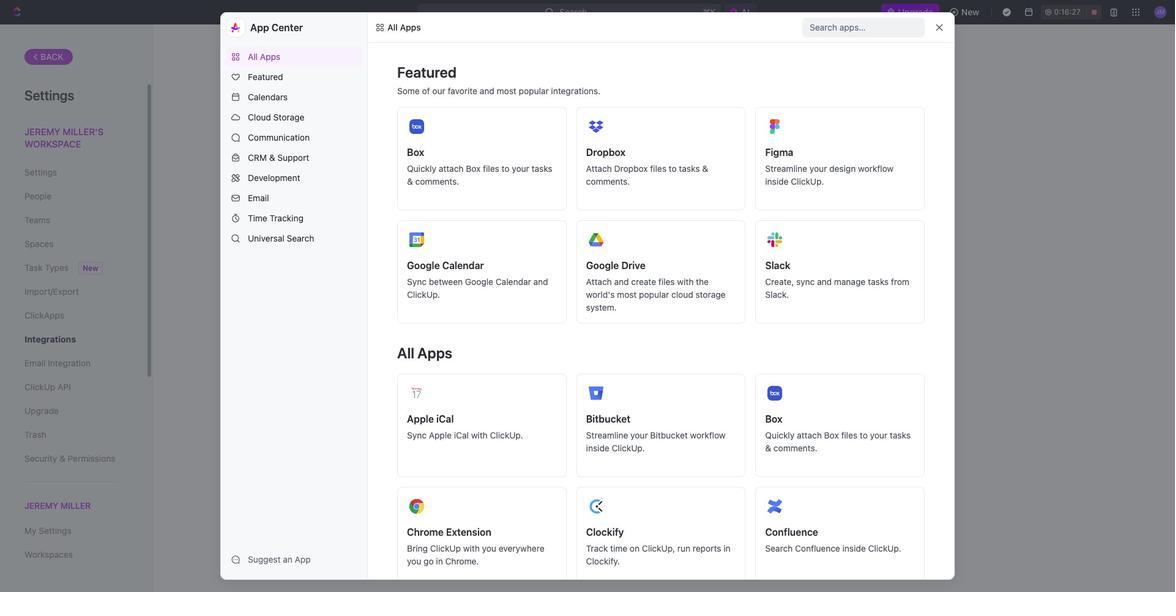 Task type: vqa. For each thing, say whether or not it's contained in the screenshot.


Task type: locate. For each thing, give the bounding box(es) containing it.
workflow
[[859, 163, 894, 174], [690, 430, 726, 441]]

sync inside apple ical sync apple ical with clickup.
[[407, 430, 427, 441]]

popular left integrations. on the top of the page
[[519, 86, 549, 96]]

in inside chrome extension bring clickup with you everywhere you go in chrome.
[[436, 557, 443, 567]]

2 vertical spatial inside
[[843, 544, 866, 554]]

your
[[512, 163, 530, 174], [810, 163, 827, 174], [585, 324, 603, 334], [763, 337, 780, 347], [631, 430, 648, 441], [870, 430, 888, 441]]

of for find
[[575, 324, 583, 334]]

0 horizontal spatial popular
[[519, 86, 549, 96]]

and down drive
[[614, 277, 629, 287]]

1 vertical spatial of
[[575, 324, 583, 334]]

in up features,
[[693, 324, 700, 334]]

track
[[586, 544, 608, 554]]

0 vertical spatial our
[[433, 86, 446, 96]]

0 horizontal spatial box quickly attach box files to your tasks & comments.
[[407, 147, 553, 187]]

1 horizontal spatial most
[[617, 290, 637, 300]]

apps,
[[585, 337, 607, 347]]

0 vertical spatial calendar
[[443, 260, 484, 271]]

run
[[678, 544, 691, 554]]

one
[[674, 350, 689, 360]]

0 horizontal spatial of
[[422, 86, 430, 96]]

0 vertical spatial jeremy
[[24, 126, 60, 137]]

2 vertical spatial settings
[[39, 526, 71, 537]]

0 horizontal spatial calendar
[[443, 260, 484, 271]]

settings inside "link"
[[39, 526, 71, 537]]

communication link
[[226, 128, 362, 148]]

app
[[250, 22, 269, 33], [706, 298, 727, 311], [736, 324, 752, 334], [295, 555, 311, 565]]

0 vertical spatial center
[[272, 22, 303, 33]]

new inside button
[[962, 7, 980, 17]]

featured up calendars
[[248, 72, 283, 82]]

center
[[272, 22, 303, 33], [730, 298, 764, 311]]

featured inside 'featured some of our favorite and most popular integrations.'
[[397, 64, 457, 81]]

0 vertical spatial email
[[248, 193, 269, 203]]

of
[[422, 86, 430, 96], [575, 324, 583, 334]]

upgrade left new button
[[899, 7, 934, 17]]

search for universal
[[287, 233, 314, 244]]

upgrade down clickup api
[[24, 406, 59, 416]]

email up time
[[248, 193, 269, 203]]

email inside settings element
[[24, 358, 46, 369]]

1 horizontal spatial search
[[766, 544, 793, 554]]

0 vertical spatial box quickly attach box files to your tasks & comments.
[[407, 147, 553, 187]]

integrations inside settings element
[[24, 334, 76, 345]]

1 horizontal spatial clickup
[[430, 544, 461, 554]]

0 vertical spatial apps
[[400, 22, 421, 32]]

with inside google drive attach and create files with the world's most popular cloud storage system.
[[677, 277, 694, 287]]

of right some
[[422, 86, 430, 96]]

chrome extension bring clickup with you everywhere you go in chrome.
[[407, 527, 545, 567]]

streamline
[[766, 163, 808, 174], [586, 430, 628, 441]]

1 horizontal spatial popular
[[639, 290, 669, 300]]

& inside settings element
[[59, 454, 65, 464]]

1 vertical spatial upgrade link
[[24, 401, 122, 422]]

comments. inside dropbox attach dropbox files to tasks & comments.
[[586, 176, 630, 187]]

0 vertical spatial settings
[[24, 88, 74, 103]]

1 vertical spatial workflow
[[690, 430, 726, 441]]

2 vertical spatial all
[[397, 345, 414, 362]]

1 horizontal spatial inside
[[766, 176, 789, 187]]

app left the center!
[[736, 324, 752, 334]]

crm & support
[[248, 152, 309, 163]]

and up find
[[534, 277, 548, 287]]

clockify.
[[586, 557, 620, 567]]

1 vertical spatial new
[[83, 264, 98, 273]]

with
[[677, 277, 694, 287], [471, 430, 488, 441], [463, 544, 480, 554]]

0 horizontal spatial upgrade
[[24, 406, 59, 416]]

1 horizontal spatial of
[[575, 324, 583, 334]]

cloud
[[248, 112, 271, 122]]

search inside confluence search confluence inside clickup.
[[766, 544, 793, 554]]

our inside "find all of your apps and integrations in our new app center! discover apps, learn about new features, and manage your connections in one place."
[[702, 324, 715, 334]]

featured link
[[226, 67, 362, 87]]

and inside google drive attach and create files with the world's most popular cloud storage system.
[[614, 277, 629, 287]]

of inside 'featured some of our favorite and most popular integrations.'
[[422, 86, 430, 96]]

1 horizontal spatial comments.
[[586, 176, 630, 187]]

streamline for figma
[[766, 163, 808, 174]]

0 horizontal spatial google
[[407, 260, 440, 271]]

settings right my
[[39, 526, 71, 537]]

0 vertical spatial streamline
[[766, 163, 808, 174]]

0 vertical spatial integrations
[[564, 298, 626, 311]]

new
[[962, 7, 980, 17], [83, 264, 98, 273]]

in right reports
[[724, 544, 731, 554]]

email up clickup api
[[24, 358, 46, 369]]

1 horizontal spatial new
[[718, 324, 734, 334]]

0 vertical spatial bitbucket
[[586, 414, 631, 425]]

of for featured
[[422, 86, 430, 96]]

0 horizontal spatial our
[[433, 86, 446, 96]]

app down the at the top of the page
[[706, 298, 727, 311]]

sync
[[407, 277, 427, 287], [407, 430, 427, 441]]

0 vertical spatial all
[[388, 22, 398, 32]]

and inside 'featured some of our favorite and most popular integrations.'
[[480, 86, 495, 96]]

0 vertical spatial ical
[[437, 414, 454, 425]]

calendar
[[443, 260, 484, 271], [496, 277, 531, 287]]

0 horizontal spatial all apps link
[[226, 47, 362, 67]]

security
[[24, 454, 57, 464]]

2 horizontal spatial comments.
[[774, 443, 818, 454]]

and right sync
[[817, 277, 832, 287]]

slack.
[[766, 290, 789, 300]]

1 vertical spatial calendar
[[496, 277, 531, 287]]

confluence
[[766, 527, 819, 538], [795, 544, 841, 554]]

workflow inside bitbucket streamline your bitbucket workflow inside clickup.
[[690, 430, 726, 441]]

1 vertical spatial all apps link
[[226, 47, 362, 67]]

1 horizontal spatial new
[[962, 7, 980, 17]]

0 vertical spatial workflow
[[859, 163, 894, 174]]

featured some of our favorite and most popular integrations.
[[397, 64, 601, 96]]

dialog containing featured
[[220, 12, 955, 593]]

integrations up the apps
[[564, 298, 626, 311]]

upgrade link up trash "link"
[[24, 401, 122, 422]]

0 vertical spatial clickup
[[24, 382, 55, 392]]

0 horizontal spatial streamline
[[586, 430, 628, 441]]

manage right sync
[[834, 277, 866, 287]]

files
[[483, 163, 500, 174], [650, 163, 667, 174], [659, 277, 675, 287], [842, 430, 858, 441]]

1 horizontal spatial streamline
[[766, 163, 808, 174]]

chrome
[[407, 527, 444, 538]]

&
[[269, 152, 275, 163], [702, 163, 708, 174], [407, 176, 413, 187], [766, 443, 772, 454], [59, 454, 65, 464]]

google calendar sync between google calendar and clickup.
[[407, 260, 548, 300]]

clickup,
[[642, 544, 675, 554]]

time tracking
[[248, 213, 304, 223]]

2 vertical spatial all apps
[[397, 345, 452, 362]]

2 horizontal spatial inside
[[843, 544, 866, 554]]

clickup api link
[[24, 377, 122, 398]]

most right favorite at the left top
[[497, 86, 517, 96]]

1 vertical spatial email
[[24, 358, 46, 369]]

1 vertical spatial quickly
[[766, 430, 795, 441]]

jeremy
[[24, 126, 60, 137], [24, 501, 58, 511]]

settings up people
[[24, 167, 57, 178]]

manage inside slack create, sync and manage tasks from slack.
[[834, 277, 866, 287]]

0 horizontal spatial attach
[[439, 163, 464, 174]]

import/export link
[[24, 282, 122, 302]]

between
[[429, 277, 463, 287]]

1 horizontal spatial you
[[482, 544, 497, 554]]

email integration
[[24, 358, 91, 369]]

clickup. inside apple ical sync apple ical with clickup.
[[490, 430, 523, 441]]

all apps
[[388, 22, 421, 32], [248, 51, 281, 62], [397, 345, 452, 362]]

0 horizontal spatial email
[[24, 358, 46, 369]]

1 horizontal spatial google
[[465, 277, 494, 287]]

1 jeremy from the top
[[24, 126, 60, 137]]

0 horizontal spatial bitbucket
[[586, 414, 631, 425]]

app up featured link
[[250, 22, 269, 33]]

inside inside figma streamline your design workflow inside clickup.
[[766, 176, 789, 187]]

featured inside featured link
[[248, 72, 283, 82]]

1 vertical spatial search
[[766, 544, 793, 554]]

apps
[[400, 22, 421, 32], [260, 51, 281, 62], [418, 345, 452, 362]]

1 vertical spatial sync
[[407, 430, 427, 441]]

most down create
[[617, 290, 637, 300]]

0 vertical spatial new
[[962, 7, 980, 17]]

go
[[424, 557, 434, 567]]

inside inside bitbucket streamline your bitbucket workflow inside clickup.
[[586, 443, 610, 454]]

1 vertical spatial popular
[[639, 290, 669, 300]]

center left slack.
[[730, 298, 764, 311]]

1 vertical spatial jeremy
[[24, 501, 58, 511]]

google up world's
[[586, 260, 619, 271]]

1 attach from the top
[[586, 163, 612, 174]]

workflow inside figma streamline your design workflow inside clickup.
[[859, 163, 894, 174]]

integrations down clickapps
[[24, 334, 76, 345]]

0 horizontal spatial clickup
[[24, 382, 55, 392]]

integrations for integrations have moved to app center
[[564, 298, 626, 311]]

of inside "find all of your apps and integrations in our new app center! discover apps, learn about new features, and manage your connections in one place."
[[575, 324, 583, 334]]

universal search link
[[226, 229, 362, 249]]

clickup left api
[[24, 382, 55, 392]]

0 vertical spatial all apps link
[[373, 20, 423, 35]]

my
[[24, 526, 36, 537]]

2 sync from the top
[[407, 430, 427, 441]]

0 vertical spatial inside
[[766, 176, 789, 187]]

0 vertical spatial upgrade link
[[881, 4, 940, 21]]

reports
[[693, 544, 722, 554]]

settings down back link at the top left of page
[[24, 88, 74, 103]]

0 horizontal spatial search
[[287, 233, 314, 244]]

1 horizontal spatial featured
[[397, 64, 457, 81]]

1 vertical spatial settings
[[24, 167, 57, 178]]

1 sync from the top
[[407, 277, 427, 287]]

about
[[631, 337, 654, 347]]

bitbucket
[[586, 414, 631, 425], [651, 430, 688, 441]]

new down integrations
[[656, 337, 673, 347]]

0 vertical spatial attach
[[586, 163, 612, 174]]

sync inside google calendar sync between google calendar and clickup.
[[407, 277, 427, 287]]

our
[[433, 86, 446, 96], [702, 324, 715, 334]]

streamline inside figma streamline your design workflow inside clickup.
[[766, 163, 808, 174]]

everywhere
[[499, 544, 545, 554]]

all for right all apps link
[[388, 22, 398, 32]]

0 vertical spatial you
[[482, 544, 497, 554]]

all apps link
[[373, 20, 423, 35], [226, 47, 362, 67]]

0 vertical spatial with
[[677, 277, 694, 287]]

our left favorite at the left top
[[433, 86, 446, 96]]

0 vertical spatial search
[[287, 233, 314, 244]]

you down bring
[[407, 557, 421, 567]]

google inside google drive attach and create files with the world's most popular cloud storage system.
[[586, 260, 619, 271]]

app right the an
[[295, 555, 311, 565]]

0 vertical spatial popular
[[519, 86, 549, 96]]

integrations
[[644, 324, 691, 334]]

clickup
[[24, 382, 55, 392], [430, 544, 461, 554]]

0 vertical spatial dropbox
[[586, 147, 626, 158]]

1 vertical spatial clickup
[[430, 544, 461, 554]]

0 horizontal spatial new
[[656, 337, 673, 347]]

0 vertical spatial all apps
[[388, 22, 421, 32]]

search...
[[560, 7, 595, 17]]

bitbucket streamline your bitbucket workflow inside clickup.
[[586, 414, 726, 454]]

clickup. inside confluence search confluence inside clickup.
[[869, 544, 902, 554]]

an
[[283, 555, 293, 565]]

and inside google calendar sync between google calendar and clickup.
[[534, 277, 548, 287]]

0 vertical spatial confluence
[[766, 527, 819, 538]]

jeremy inside jeremy miller's workspace
[[24, 126, 60, 137]]

1 vertical spatial upgrade
[[24, 406, 59, 416]]

2 attach from the top
[[586, 277, 612, 287]]

and right favorite at the left top
[[480, 86, 495, 96]]

tasks
[[532, 163, 553, 174], [679, 163, 700, 174], [868, 277, 889, 287], [890, 430, 911, 441]]

to
[[502, 163, 510, 174], [669, 163, 677, 174], [693, 298, 703, 311], [860, 430, 868, 441]]

sync for apple
[[407, 430, 427, 441]]

import/export
[[24, 287, 79, 297]]

2 vertical spatial with
[[463, 544, 480, 554]]

clickup up chrome.
[[430, 544, 461, 554]]

our up features,
[[702, 324, 715, 334]]

of right all
[[575, 324, 583, 334]]

popular down create
[[639, 290, 669, 300]]

streamline inside bitbucket streamline your bitbucket workflow inside clickup.
[[586, 430, 628, 441]]

features,
[[675, 337, 710, 347]]

new
[[718, 324, 734, 334], [656, 337, 673, 347]]

integrations
[[564, 298, 626, 311], [24, 334, 76, 345]]

jeremy up my settings
[[24, 501, 58, 511]]

2 jeremy from the top
[[24, 501, 58, 511]]

1 vertical spatial apps
[[260, 51, 281, 62]]

uqoam image
[[375, 23, 385, 32]]

google up between
[[407, 260, 440, 271]]

0 vertical spatial of
[[422, 86, 430, 96]]

settings
[[24, 88, 74, 103], [24, 167, 57, 178], [39, 526, 71, 537]]

dialog
[[220, 12, 955, 593]]

your inside bitbucket streamline your bitbucket workflow inside clickup.
[[631, 430, 648, 441]]

files inside dropbox attach dropbox files to tasks & comments.
[[650, 163, 667, 174]]

clickup. inside bitbucket streamline your bitbucket workflow inside clickup.
[[612, 443, 645, 454]]

featured for featured
[[248, 72, 283, 82]]

email
[[248, 193, 269, 203], [24, 358, 46, 369]]

tasks inside dropbox attach dropbox files to tasks & comments.
[[679, 163, 700, 174]]

1 horizontal spatial center
[[730, 298, 764, 311]]

0 horizontal spatial integrations
[[24, 334, 76, 345]]

google drive attach and create files with the world's most popular cloud storage system.
[[586, 260, 726, 313]]

in right go at the left of the page
[[436, 557, 443, 567]]

inside for bitbucket
[[586, 443, 610, 454]]

workspaces
[[24, 550, 73, 560]]

0 horizontal spatial inside
[[586, 443, 610, 454]]

google right between
[[465, 277, 494, 287]]

clickup. inside figma streamline your design workflow inside clickup.
[[791, 176, 824, 187]]

1 vertical spatial most
[[617, 290, 637, 300]]

all
[[388, 22, 398, 32], [248, 51, 258, 62], [397, 345, 414, 362]]

jeremy up workspace
[[24, 126, 60, 137]]

center up featured link
[[272, 22, 303, 33]]

0 horizontal spatial featured
[[248, 72, 283, 82]]

1 horizontal spatial box quickly attach box files to your tasks & comments.
[[766, 414, 911, 454]]

featured up some
[[397, 64, 457, 81]]

search
[[287, 233, 314, 244], [766, 544, 793, 554]]

1 vertical spatial attach
[[586, 277, 612, 287]]

jeremy for jeremy miller's workspace
[[24, 126, 60, 137]]

manage
[[834, 277, 866, 287], [729, 337, 761, 347]]

1 vertical spatial bitbucket
[[651, 430, 688, 441]]

featured for featured some of our favorite and most popular integrations.
[[397, 64, 457, 81]]

attach inside google drive attach and create files with the world's most popular cloud storage system.
[[586, 277, 612, 287]]

box quickly attach box files to your tasks & comments.
[[407, 147, 553, 187], [766, 414, 911, 454]]

1 vertical spatial integrations
[[24, 334, 76, 345]]

miller's
[[63, 126, 104, 137]]

0 horizontal spatial manage
[[729, 337, 761, 347]]

featured
[[397, 64, 457, 81], [248, 72, 283, 82]]

new down storage
[[718, 324, 734, 334]]

find all of your apps and integrations in our new app center! discover apps, learn about new features, and manage your connections in one place.
[[545, 324, 784, 360]]

you down extension
[[482, 544, 497, 554]]

1 horizontal spatial manage
[[834, 277, 866, 287]]

streamline for bitbucket
[[586, 430, 628, 441]]

1 vertical spatial attach
[[797, 430, 822, 441]]

manage down the center!
[[729, 337, 761, 347]]

upgrade link left new button
[[881, 4, 940, 21]]

popular
[[519, 86, 549, 96], [639, 290, 669, 300]]

1 vertical spatial manage
[[729, 337, 761, 347]]

and up about
[[627, 324, 642, 334]]

teams link
[[24, 210, 122, 231]]

development
[[248, 173, 300, 183]]



Task type: describe. For each thing, give the bounding box(es) containing it.
sync for google
[[407, 277, 427, 287]]

clickup. inside google calendar sync between google calendar and clickup.
[[407, 290, 440, 300]]

0 horizontal spatial center
[[272, 22, 303, 33]]

center!
[[755, 324, 784, 334]]

integrations for integrations
[[24, 334, 76, 345]]

upgrade inside settings element
[[24, 406, 59, 416]]

favorite
[[448, 86, 478, 96]]

1 vertical spatial dropbox
[[614, 163, 648, 174]]

learn
[[609, 337, 629, 347]]

clickup inside chrome extension bring clickup with you everywhere you go in chrome.
[[430, 544, 461, 554]]

files inside google drive attach and create files with the world's most popular cloud storage system.
[[659, 277, 675, 287]]

1 vertical spatial all apps
[[248, 51, 281, 62]]

api
[[58, 382, 71, 392]]

0 vertical spatial attach
[[439, 163, 464, 174]]

workflow for figma
[[859, 163, 894, 174]]

people
[[24, 191, 52, 201]]

inside inside confluence search confluence inside clickup.
[[843, 544, 866, 554]]

manage inside "find all of your apps and integrations in our new app center! discover apps, learn about new features, and manage your connections in one place."
[[729, 337, 761, 347]]

spaces link
[[24, 234, 122, 255]]

suggest an app
[[248, 555, 311, 565]]

my settings
[[24, 526, 71, 537]]

dropbox attach dropbox files to tasks & comments.
[[586, 147, 708, 187]]

connections
[[614, 350, 662, 360]]

apps
[[605, 324, 625, 334]]

and up place.
[[712, 337, 727, 347]]

figma
[[766, 147, 794, 158]]

clickup inside settings element
[[24, 382, 55, 392]]

to inside dropbox attach dropbox files to tasks & comments.
[[669, 163, 677, 174]]

1 vertical spatial confluence
[[795, 544, 841, 554]]

with inside chrome extension bring clickup with you everywhere you go in chrome.
[[463, 544, 480, 554]]

search for confluence
[[766, 544, 793, 554]]

crm & support link
[[226, 148, 362, 168]]

drive
[[622, 260, 646, 271]]

1 vertical spatial new
[[656, 337, 673, 347]]

our inside 'featured some of our favorite and most popular integrations.'
[[433, 86, 446, 96]]

email link
[[226, 189, 362, 208]]

Search apps… field
[[810, 20, 920, 35]]

inside for figma
[[766, 176, 789, 187]]

1 horizontal spatial attach
[[797, 430, 822, 441]]

clickapps link
[[24, 306, 122, 326]]

in inside clockify track time on clickup, run reports in clockify.
[[724, 544, 731, 554]]

cloud storage link
[[226, 108, 362, 127]]

1 vertical spatial box quickly attach box files to your tasks & comments.
[[766, 414, 911, 454]]

your inside figma streamline your design workflow inside clickup.
[[810, 163, 827, 174]]

email for email
[[248, 193, 269, 203]]

2 vertical spatial apps
[[418, 345, 452, 362]]

slack
[[766, 260, 791, 271]]

permissions
[[68, 454, 115, 464]]

& inside dropbox attach dropbox files to tasks & comments.
[[702, 163, 708, 174]]

task
[[24, 263, 43, 273]]

workspace
[[24, 138, 81, 149]]

clickup. for bitbucket
[[612, 443, 645, 454]]

chrome.
[[445, 557, 479, 567]]

teams
[[24, 215, 50, 225]]

0 vertical spatial upgrade
[[899, 7, 934, 17]]

most inside google drive attach and create files with the world's most popular cloud storage system.
[[617, 290, 637, 300]]

google for google drive
[[586, 260, 619, 271]]

trash
[[24, 430, 46, 440]]

moved
[[656, 298, 690, 311]]

confluence search confluence inside clickup.
[[766, 527, 902, 554]]

app center
[[250, 22, 303, 33]]

find
[[545, 324, 562, 334]]

popular inside google drive attach and create files with the world's most popular cloud storage system.
[[639, 290, 669, 300]]

time
[[610, 544, 628, 554]]

people link
[[24, 186, 122, 207]]

1 horizontal spatial upgrade link
[[881, 4, 940, 21]]

and inside slack create, sync and manage tasks from slack.
[[817, 277, 832, 287]]

app inside "find all of your apps and integrations in our new app center! discover apps, learn about new features, and manage your connections in one place."
[[736, 324, 752, 334]]

apps for right all apps link
[[400, 22, 421, 32]]

popular inside 'featured some of our favorite and most popular integrations.'
[[519, 86, 549, 96]]

workflow for bitbucket
[[690, 430, 726, 441]]

trash link
[[24, 425, 122, 446]]

have
[[629, 298, 653, 311]]

miller
[[60, 501, 91, 511]]

clockify
[[586, 527, 624, 538]]

cloud
[[672, 290, 694, 300]]

new inside settings element
[[83, 264, 98, 273]]

calendars link
[[226, 88, 362, 107]]

google for google calendar
[[407, 260, 440, 271]]

system.
[[586, 302, 617, 313]]

place.
[[691, 350, 715, 360]]

settings element
[[0, 24, 153, 593]]

email for email integration
[[24, 358, 46, 369]]

spaces
[[24, 239, 54, 249]]

slack create, sync and manage tasks from slack.
[[766, 260, 910, 300]]

design
[[830, 163, 856, 174]]

suggest
[[248, 555, 281, 565]]

universal
[[248, 233, 285, 244]]

apps for the bottom all apps link
[[260, 51, 281, 62]]

app inside button
[[295, 555, 311, 565]]

jeremy miller's workspace
[[24, 126, 104, 149]]

tasks inside slack create, sync and manage tasks from slack.
[[868, 277, 889, 287]]

bring
[[407, 544, 428, 554]]

universal search
[[248, 233, 314, 244]]

⌘k
[[703, 7, 717, 17]]

communication
[[248, 132, 310, 143]]

storage
[[273, 112, 305, 122]]

clickup. for apple
[[490, 430, 523, 441]]

tracking
[[270, 213, 304, 223]]

all for the bottom all apps link
[[248, 51, 258, 62]]

my settings link
[[24, 521, 122, 542]]

all
[[564, 324, 573, 334]]

integrations.
[[551, 86, 601, 96]]

discover
[[548, 337, 583, 347]]

0 vertical spatial apple
[[407, 414, 434, 425]]

1 horizontal spatial calendar
[[496, 277, 531, 287]]

1 vertical spatial ical
[[454, 430, 469, 441]]

workspaces link
[[24, 545, 122, 566]]

crm
[[248, 152, 267, 163]]

from
[[891, 277, 910, 287]]

0:16:27 button
[[1042, 5, 1102, 20]]

security & permissions
[[24, 454, 115, 464]]

some
[[397, 86, 420, 96]]

support
[[278, 152, 309, 163]]

security & permissions link
[[24, 449, 122, 470]]

clickup. for figma
[[791, 176, 824, 187]]

1 horizontal spatial all apps link
[[373, 20, 423, 35]]

calendars
[[248, 92, 288, 102]]

clockify track time on clickup, run reports in clockify.
[[586, 527, 731, 567]]

most inside 'featured some of our favorite and most popular integrations.'
[[497, 86, 517, 96]]

attach inside dropbox attach dropbox files to tasks & comments.
[[586, 163, 612, 174]]

development link
[[226, 168, 362, 188]]

settings link
[[24, 162, 122, 183]]

0 horizontal spatial comments.
[[416, 176, 459, 187]]

jeremy for jeremy miller
[[24, 501, 58, 511]]

with inside apple ical sync apple ical with clickup.
[[471, 430, 488, 441]]

in left one
[[665, 350, 672, 360]]

integrations link
[[24, 329, 122, 350]]

integrations have moved to app center
[[564, 298, 764, 311]]

suggest an app button
[[226, 550, 362, 570]]

1 vertical spatial you
[[407, 557, 421, 567]]

back link
[[24, 49, 73, 65]]

1 vertical spatial apple
[[429, 430, 452, 441]]

time tracking link
[[226, 209, 362, 228]]

apple ical sync apple ical with clickup.
[[407, 414, 523, 441]]

create,
[[766, 277, 794, 287]]

types
[[45, 263, 69, 273]]

0 horizontal spatial quickly
[[407, 163, 437, 174]]

1 horizontal spatial bitbucket
[[651, 430, 688, 441]]



